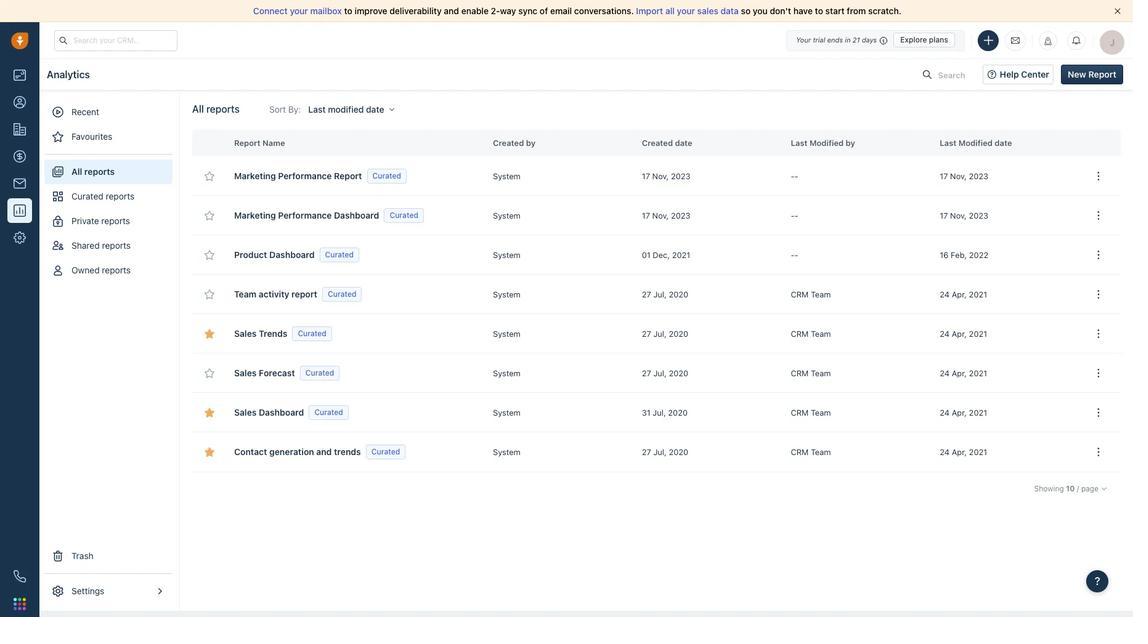 Task type: locate. For each thing, give the bounding box(es) containing it.
mailbox
[[310, 6, 342, 16]]

so
[[741, 6, 751, 16]]

connect your mailbox link
[[253, 6, 344, 16]]

conversations.
[[575, 6, 634, 16]]

all
[[666, 6, 675, 16]]

enable
[[462, 6, 489, 16]]

deliverability
[[390, 6, 442, 16]]

plans
[[930, 35, 949, 44]]

1 your from the left
[[290, 6, 308, 16]]

you
[[753, 6, 768, 16]]

your left mailbox
[[290, 6, 308, 16]]

0 horizontal spatial your
[[290, 6, 308, 16]]

explore
[[901, 35, 928, 44]]

your
[[290, 6, 308, 16], [677, 6, 695, 16]]

email
[[551, 6, 572, 16]]

1 horizontal spatial your
[[677, 6, 695, 16]]

sync
[[519, 6, 538, 16]]

to
[[344, 6, 353, 16], [815, 6, 824, 16]]

0 horizontal spatial to
[[344, 6, 353, 16]]

to left start
[[815, 6, 824, 16]]

improve
[[355, 6, 388, 16]]

phone image
[[14, 571, 26, 583]]

days
[[862, 36, 877, 44]]

2 your from the left
[[677, 6, 695, 16]]

your
[[797, 36, 811, 44]]

1 to from the left
[[344, 6, 353, 16]]

connect
[[253, 6, 288, 16]]

your right all
[[677, 6, 695, 16]]

way
[[500, 6, 516, 16]]

freshworks switcher image
[[14, 598, 26, 611]]

to right mailbox
[[344, 6, 353, 16]]

1 horizontal spatial to
[[815, 6, 824, 16]]



Task type: describe. For each thing, give the bounding box(es) containing it.
start
[[826, 6, 845, 16]]

scratch.
[[869, 6, 902, 16]]

and
[[444, 6, 459, 16]]

21
[[853, 36, 860, 44]]

explore plans
[[901, 35, 949, 44]]

connect your mailbox to improve deliverability and enable 2-way sync of email conversations. import all your sales data so you don't have to start from scratch.
[[253, 6, 902, 16]]

trial
[[813, 36, 826, 44]]

explore plans link
[[894, 33, 956, 47]]

Search your CRM... text field
[[54, 30, 178, 51]]

what's new image
[[1044, 37, 1053, 45]]

your trial ends in 21 days
[[797, 36, 877, 44]]

don't
[[770, 6, 792, 16]]

2-
[[491, 6, 500, 16]]

of
[[540, 6, 548, 16]]

data
[[721, 6, 739, 16]]

2 to from the left
[[815, 6, 824, 16]]

close image
[[1115, 8, 1121, 14]]

phone element
[[7, 565, 32, 589]]

in
[[845, 36, 851, 44]]

sales
[[698, 6, 719, 16]]

send email image
[[1012, 35, 1020, 46]]

from
[[847, 6, 866, 16]]

import
[[636, 6, 664, 16]]

have
[[794, 6, 813, 16]]

ends
[[828, 36, 843, 44]]

import all your sales data link
[[636, 6, 741, 16]]



Task type: vqa. For each thing, say whether or not it's contained in the screenshot.
Sales Dashboard's Dashboard
no



